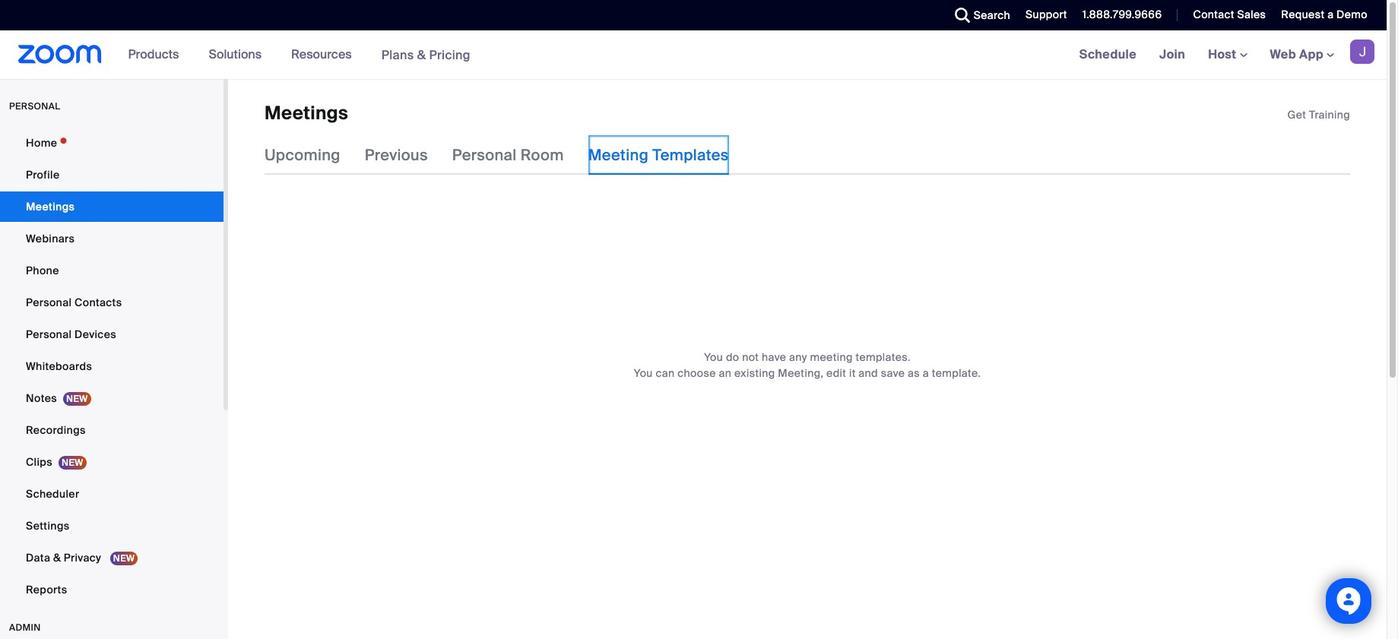 Task type: locate. For each thing, give the bounding box(es) containing it.
plans & pricing link
[[381, 47, 471, 63], [381, 47, 471, 63]]

product information navigation
[[117, 30, 482, 80]]

home link
[[0, 128, 224, 158]]

it
[[849, 367, 856, 381]]

banner containing products
[[0, 30, 1387, 80]]

&
[[417, 47, 426, 63], [53, 551, 61, 565]]

0 vertical spatial you
[[704, 351, 723, 365]]

1.888.799.9666 button
[[1071, 0, 1166, 30], [1083, 8, 1162, 21]]

choose
[[678, 367, 716, 381]]

room
[[521, 146, 564, 165]]

a right as
[[923, 367, 929, 381]]

2 vertical spatial personal
[[26, 328, 72, 341]]

resources button
[[291, 30, 359, 79]]

web
[[1270, 46, 1297, 62]]

webinars link
[[0, 224, 224, 254]]

0 horizontal spatial &
[[53, 551, 61, 565]]

plans & pricing
[[381, 47, 471, 63]]

tabs of meeting tab list
[[265, 136, 753, 175]]

personal left room
[[452, 146, 517, 165]]

join link
[[1148, 30, 1197, 79]]

contact sales link
[[1182, 0, 1270, 30], [1194, 8, 1266, 21]]

settings
[[26, 519, 70, 533]]

meetings up upcoming
[[265, 101, 348, 125]]

& right plans at the top left of the page
[[417, 47, 426, 63]]

solutions
[[209, 46, 262, 62]]

personal devices link
[[0, 319, 224, 350]]

1 vertical spatial personal
[[26, 296, 72, 310]]

personal inside personal devices link
[[26, 328, 72, 341]]

personal up whiteboards
[[26, 328, 72, 341]]

1 vertical spatial meetings
[[26, 200, 75, 214]]

app
[[1300, 46, 1324, 62]]

contact
[[1194, 8, 1235, 21]]

personal contacts
[[26, 296, 122, 310]]

request
[[1282, 8, 1325, 21]]

personal
[[452, 146, 517, 165], [26, 296, 72, 310], [26, 328, 72, 341]]

0 vertical spatial meetings
[[265, 101, 348, 125]]

zoom logo image
[[18, 45, 102, 64]]

previous
[[365, 146, 428, 165]]

personal contacts link
[[0, 287, 224, 318]]

personal for personal contacts
[[26, 296, 72, 310]]

meetings navigation
[[1068, 30, 1387, 80]]

meetings up webinars
[[26, 200, 75, 214]]

personal down phone in the left of the page
[[26, 296, 72, 310]]

training
[[1310, 108, 1351, 122]]

0 horizontal spatial you
[[634, 367, 653, 381]]

not
[[742, 351, 759, 365]]

do
[[726, 351, 740, 365]]

banner
[[0, 30, 1387, 80]]

1 vertical spatial &
[[53, 551, 61, 565]]

any
[[789, 351, 807, 365]]

you left do
[[704, 351, 723, 365]]

scheduler
[[26, 487, 79, 501]]

reports
[[26, 583, 67, 597]]

& right data
[[53, 551, 61, 565]]

support link
[[1015, 0, 1071, 30], [1026, 8, 1068, 21]]

save
[[881, 367, 905, 381]]

1 horizontal spatial meetings
[[265, 101, 348, 125]]

profile
[[26, 168, 60, 182]]

data & privacy link
[[0, 543, 224, 573]]

clips
[[26, 456, 52, 469]]

0 vertical spatial &
[[417, 47, 426, 63]]

1 horizontal spatial you
[[704, 351, 723, 365]]

personal inside personal contacts link
[[26, 296, 72, 310]]

contacts
[[75, 296, 122, 310]]

1.888.799.9666
[[1083, 8, 1162, 21]]

data & privacy
[[26, 551, 104, 565]]

templates
[[653, 146, 729, 165]]

plans
[[381, 47, 414, 63]]

0 horizontal spatial a
[[923, 367, 929, 381]]

personal
[[9, 100, 60, 113]]

& for privacy
[[53, 551, 61, 565]]

schedule link
[[1068, 30, 1148, 79]]

settings link
[[0, 511, 224, 541]]

meetings
[[265, 101, 348, 125], [26, 200, 75, 214]]

personal inside 'tabs of meeting' tab list
[[452, 146, 517, 165]]

search
[[974, 8, 1011, 22]]

notes
[[26, 392, 57, 405]]

& inside product information navigation
[[417, 47, 426, 63]]

have
[[762, 351, 787, 365]]

1 vertical spatial a
[[923, 367, 929, 381]]

0 horizontal spatial meetings
[[26, 200, 75, 214]]

1 horizontal spatial &
[[417, 47, 426, 63]]

whiteboards
[[26, 360, 92, 373]]

a left demo
[[1328, 8, 1334, 21]]

meeting templates
[[588, 146, 729, 165]]

and
[[859, 367, 878, 381]]

& inside personal menu menu
[[53, 551, 61, 565]]

search button
[[944, 0, 1015, 30]]

meetings inside "link"
[[26, 200, 75, 214]]

1 horizontal spatial a
[[1328, 8, 1334, 21]]

you left can
[[634, 367, 653, 381]]

request a demo link
[[1270, 0, 1387, 30], [1282, 8, 1368, 21]]

meeting
[[810, 351, 853, 365]]

edit
[[827, 367, 847, 381]]

a
[[1328, 8, 1334, 21], [923, 367, 929, 381]]

you
[[704, 351, 723, 365], [634, 367, 653, 381]]

phone link
[[0, 256, 224, 286]]

0 vertical spatial personal
[[452, 146, 517, 165]]



Task type: describe. For each thing, give the bounding box(es) containing it.
get training
[[1288, 108, 1351, 122]]

clips link
[[0, 447, 224, 478]]

request a demo
[[1282, 8, 1368, 21]]

recordings link
[[0, 415, 224, 446]]

meetings link
[[0, 192, 224, 222]]

admin
[[9, 622, 41, 634]]

& for pricing
[[417, 47, 426, 63]]

0 vertical spatial a
[[1328, 8, 1334, 21]]

can
[[656, 367, 675, 381]]

web app button
[[1270, 46, 1335, 62]]

notes link
[[0, 383, 224, 414]]

upcoming
[[265, 146, 341, 165]]

reports link
[[0, 575, 224, 605]]

devices
[[75, 328, 116, 341]]

get
[[1288, 108, 1307, 122]]

pricing
[[429, 47, 471, 63]]

meeting
[[588, 146, 649, 165]]

scheduler link
[[0, 479, 224, 510]]

contact sales
[[1194, 8, 1266, 21]]

demo
[[1337, 8, 1368, 21]]

sales
[[1238, 8, 1266, 21]]

get training link
[[1288, 108, 1351, 122]]

whiteboards link
[[0, 351, 224, 382]]

products button
[[128, 30, 186, 79]]

phone
[[26, 264, 59, 278]]

personal devices
[[26, 328, 116, 341]]

web app
[[1270, 46, 1324, 62]]

privacy
[[64, 551, 101, 565]]

resources
[[291, 46, 352, 62]]

template.
[[932, 367, 981, 381]]

1 vertical spatial you
[[634, 367, 653, 381]]

personal for personal devices
[[26, 328, 72, 341]]

recordings
[[26, 424, 86, 437]]

templates.
[[856, 351, 911, 365]]

profile picture image
[[1351, 40, 1375, 64]]

existing
[[735, 367, 775, 381]]

personal for personal room
[[452, 146, 517, 165]]

solutions button
[[209, 30, 269, 79]]

host
[[1208, 46, 1240, 62]]

products
[[128, 46, 179, 62]]

meeting,
[[778, 367, 824, 381]]

host button
[[1208, 46, 1248, 62]]

schedule
[[1080, 46, 1137, 62]]

support
[[1026, 8, 1068, 21]]

a inside you do not have any meeting templates. you can choose an existing meeting, edit it and save as a template.
[[923, 367, 929, 381]]

profile link
[[0, 160, 224, 190]]

personal menu menu
[[0, 128, 224, 607]]

webinars
[[26, 232, 75, 246]]

join
[[1160, 46, 1186, 62]]

data
[[26, 551, 50, 565]]

personal room
[[452, 146, 564, 165]]

you do not have any meeting templates. you can choose an existing meeting, edit it and save as a template.
[[634, 351, 981, 381]]

an
[[719, 367, 732, 381]]

as
[[908, 367, 920, 381]]

home
[[26, 136, 57, 150]]



Task type: vqa. For each thing, say whether or not it's contained in the screenshot.
1st Checked icon from the bottom
no



